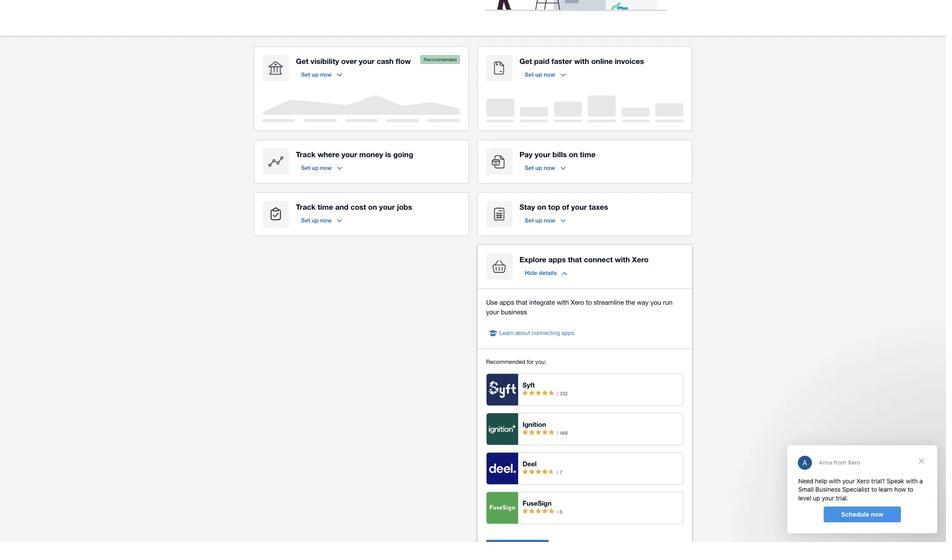 Task type: describe. For each thing, give the bounding box(es) containing it.
set up now down pay
[[525, 164, 555, 171]]

set up now for invoices
[[525, 71, 555, 78]]

set for your
[[301, 217, 310, 224]]

get paid faster with online invoices
[[520, 56, 644, 66]]

now down visibility
[[320, 71, 332, 78]]

top
[[548, 202, 560, 212]]

hide details button
[[520, 266, 572, 280]]

online
[[591, 56, 613, 66]]

set up now down visibility
[[301, 71, 332, 78]]

0 horizontal spatial on
[[368, 202, 377, 212]]

0 vertical spatial time
[[580, 150, 596, 159]]

/ for ignition
[[557, 431, 559, 436]]

that for integrate
[[516, 299, 527, 306]]

now for invoices
[[544, 71, 555, 78]]

xero for integrate
[[571, 299, 584, 306]]

deel logo image
[[489, 464, 516, 474]]

get visibility over your cash flow
[[296, 56, 411, 66]]

learn about connecting apps link
[[499, 329, 574, 338]]

up for going
[[312, 164, 319, 171]]

explore apps that connect with xero
[[520, 255, 649, 264]]

fusesign logo image
[[489, 505, 516, 512]]

about
[[515, 330, 530, 337]]

of
[[562, 202, 569, 212]]

set for taxes
[[525, 217, 534, 224]]

stay on top of your taxes
[[520, 202, 608, 212]]

set up now button down pay your bills on time
[[520, 161, 571, 175]]

recommended icon image
[[421, 55, 460, 64]]

up for your
[[312, 217, 319, 224]]

468
[[560, 431, 568, 436]]

banking icon image
[[263, 55, 289, 81]]

connect
[[584, 255, 613, 264]]

track for track where your money is going
[[296, 150, 316, 159]]

taxes
[[589, 202, 608, 212]]

now down pay your bills on time
[[544, 164, 555, 171]]

to
[[586, 299, 592, 306]]

apps for use
[[500, 299, 514, 306]]

details
[[539, 269, 557, 277]]

you
[[651, 299, 661, 306]]

xero for connect
[[632, 255, 649, 264]]

now for your
[[320, 217, 332, 224]]

stay
[[520, 202, 535, 212]]

invoices icon image
[[486, 55, 513, 81]]

you:
[[535, 359, 546, 366]]

up down visibility
[[312, 71, 319, 78]]

star rating: 5 out of 5 image
[[523, 508, 556, 517]]

for
[[527, 359, 534, 366]]

recommended for you: heading
[[486, 358, 684, 367]]

way
[[637, 299, 649, 306]]

set up now button for taxes
[[520, 213, 571, 227]]

faster
[[552, 56, 572, 66]]

visibility
[[311, 56, 339, 66]]

banking preview line graph image
[[263, 95, 460, 122]]

and
[[335, 202, 349, 212]]

set up now button for your
[[296, 213, 347, 227]]

your right of
[[571, 202, 587, 212]]

with for connect
[[615, 255, 630, 264]]

star rating: 4.96 out of 5 image
[[523, 429, 556, 438]]

/ for syft
[[557, 391, 559, 397]]

your left jobs
[[379, 202, 395, 212]]

business
[[501, 309, 527, 316]]

track time and cost on your jobs
[[296, 202, 412, 212]]

hide details
[[525, 269, 557, 277]]

get for get paid faster with online invoices
[[520, 56, 532, 66]]

the
[[626, 299, 635, 306]]

set up now button for going
[[296, 161, 347, 175]]

2 horizontal spatial on
[[569, 150, 578, 159]]

0 horizontal spatial time
[[318, 202, 333, 212]]

paid
[[534, 56, 550, 66]]

deel
[[523, 460, 537, 468]]

/ 7
[[556, 470, 563, 476]]

now for going
[[320, 164, 332, 171]]

track for track time and cost on your jobs
[[296, 202, 316, 212]]



Task type: vqa. For each thing, say whether or not it's contained in the screenshot.
top apps
yes



Task type: locate. For each thing, give the bounding box(es) containing it.
with for integrate
[[557, 299, 569, 306]]

/ for fusesign
[[557, 510, 559, 515]]

set up now for taxes
[[525, 217, 555, 224]]

/ for deel
[[557, 470, 559, 476]]

that
[[568, 255, 582, 264], [516, 299, 527, 306]]

cash
[[377, 56, 394, 66]]

1 vertical spatial that
[[516, 299, 527, 306]]

/ left 332
[[557, 391, 559, 397]]

that for connect
[[568, 255, 582, 264]]

cost
[[351, 202, 366, 212]]

1 / from the top
[[557, 391, 559, 397]]

syft
[[523, 381, 535, 389]]

track
[[296, 150, 316, 159], [296, 202, 316, 212]]

bills
[[553, 150, 567, 159]]

get for get visibility over your cash flow
[[296, 56, 309, 66]]

7
[[560, 470, 563, 476]]

1 vertical spatial xero
[[571, 299, 584, 306]]

cartoon office workers image
[[476, 0, 679, 11]]

1 horizontal spatial on
[[537, 202, 546, 212]]

dialog
[[788, 446, 937, 534]]

your
[[359, 56, 375, 66], [342, 150, 357, 159], [535, 150, 551, 159], [379, 202, 395, 212], [571, 202, 587, 212], [486, 309, 499, 316]]

up
[[312, 71, 319, 78], [535, 71, 542, 78], [312, 164, 319, 171], [535, 164, 542, 171], [312, 217, 319, 224], [535, 217, 542, 224]]

flow
[[396, 56, 411, 66]]

1 vertical spatial time
[[318, 202, 333, 212]]

xero right connect
[[632, 255, 649, 264]]

connecting
[[532, 330, 560, 337]]

time
[[580, 150, 596, 159], [318, 202, 333, 212]]

/ left 7
[[557, 470, 559, 476]]

2 track from the top
[[296, 202, 316, 212]]

apps up details
[[549, 255, 566, 264]]

with right integrate
[[557, 299, 569, 306]]

set up now down paid
[[525, 71, 555, 78]]

now for taxes
[[544, 217, 555, 224]]

2 get from the left
[[520, 56, 532, 66]]

that left connect
[[568, 255, 582, 264]]

/ 6
[[556, 510, 563, 515]]

apps inside use apps that integrate with xero to streamline the way you run your business
[[500, 299, 514, 306]]

set up now down stay
[[525, 217, 555, 224]]

4 / from the top
[[557, 510, 559, 515]]

recommended
[[486, 359, 525, 366]]

learn
[[499, 330, 514, 337]]

going
[[393, 150, 413, 159]]

integrate
[[529, 299, 555, 306]]

1 horizontal spatial xero
[[632, 255, 649, 264]]

where
[[318, 150, 339, 159]]

set up now button for invoices
[[520, 67, 571, 81]]

0 vertical spatial xero
[[632, 255, 649, 264]]

track left where
[[296, 150, 316, 159]]

set up now
[[301, 71, 332, 78], [525, 71, 555, 78], [301, 164, 332, 171], [525, 164, 555, 171], [301, 217, 332, 224], [525, 217, 555, 224]]

3 / from the top
[[557, 470, 559, 476]]

now
[[320, 71, 332, 78], [544, 71, 555, 78], [320, 164, 332, 171], [544, 164, 555, 171], [320, 217, 332, 224], [544, 217, 555, 224]]

/
[[557, 391, 559, 397], [557, 431, 559, 436], [557, 470, 559, 476], [557, 510, 559, 515]]

apps for explore
[[549, 255, 566, 264]]

now down paid
[[544, 71, 555, 78]]

set down pay
[[525, 164, 534, 171]]

0 vertical spatial that
[[568, 255, 582, 264]]

with right faster
[[574, 56, 589, 66]]

1 horizontal spatial that
[[568, 255, 582, 264]]

with
[[574, 56, 589, 66], [615, 255, 630, 264], [557, 299, 569, 306]]

is
[[385, 150, 391, 159]]

set up now button
[[296, 67, 347, 81], [520, 67, 571, 81], [296, 161, 347, 175], [520, 161, 571, 175], [296, 213, 347, 227], [520, 213, 571, 227]]

set up now button down visibility
[[296, 67, 347, 81]]

0 horizontal spatial xero
[[571, 299, 584, 306]]

up down paid
[[535, 71, 542, 78]]

set up now down track time and cost on your jobs
[[301, 217, 332, 224]]

set down stay
[[525, 217, 534, 224]]

up down pay your bills on time
[[535, 164, 542, 171]]

syft logo image
[[489, 381, 516, 399]]

0 vertical spatial apps
[[549, 255, 566, 264]]

use apps that integrate with xero to streamline the way you run your business
[[486, 299, 673, 316]]

streamline
[[594, 299, 624, 306]]

/ 332
[[556, 391, 568, 397]]

set up now button down where
[[296, 161, 347, 175]]

your right where
[[342, 150, 357, 159]]

2 / from the top
[[557, 431, 559, 436]]

star rating: 4.57 out of 5 image
[[523, 469, 556, 477]]

1 vertical spatial track
[[296, 202, 316, 212]]

/ 468
[[556, 431, 568, 436]]

jobs
[[397, 202, 412, 212]]

now down track time and cost on your jobs
[[320, 217, 332, 224]]

set up now button down top
[[520, 213, 571, 227]]

/ left 468
[[557, 431, 559, 436]]

on right bills
[[569, 150, 578, 159]]

over
[[341, 56, 357, 66]]

on left top
[[537, 202, 546, 212]]

set right track money icon
[[301, 164, 310, 171]]

track right projects icon
[[296, 202, 316, 212]]

use
[[486, 299, 498, 306]]

ignition
[[523, 421, 546, 429]]

set up now for going
[[301, 164, 332, 171]]

now down where
[[320, 164, 332, 171]]

recommended for you:
[[486, 359, 546, 366]]

set up now button down and
[[296, 213, 347, 227]]

star rating: 4.84 out of 5 image
[[523, 390, 556, 398]]

xero inside use apps that integrate with xero to streamline the way you run your business
[[571, 299, 584, 306]]

track where your money is going
[[296, 150, 413, 159]]

your right over
[[359, 56, 375, 66]]

set for going
[[301, 164, 310, 171]]

learn about connecting apps
[[499, 330, 574, 337]]

1 vertical spatial with
[[615, 255, 630, 264]]

1 horizontal spatial get
[[520, 56, 532, 66]]

your inside use apps that integrate with xero to streamline the way you run your business
[[486, 309, 499, 316]]

up for taxes
[[535, 217, 542, 224]]

up down stay on top of your taxes
[[535, 217, 542, 224]]

up down where
[[312, 164, 319, 171]]

set up now button down paid
[[520, 67, 571, 81]]

invoices preview bar graph image
[[486, 95, 684, 122]]

add-ons icon image
[[486, 254, 513, 280]]

on
[[569, 150, 578, 159], [368, 202, 377, 212], [537, 202, 546, 212]]

2 vertical spatial with
[[557, 299, 569, 306]]

2 vertical spatial apps
[[562, 330, 574, 337]]

time right bills
[[580, 150, 596, 159]]

set right banking icon
[[301, 71, 310, 78]]

your down use
[[486, 309, 499, 316]]

with inside use apps that integrate with xero to streamline the way you run your business
[[557, 299, 569, 306]]

332
[[560, 391, 568, 397]]

apps
[[549, 255, 566, 264], [500, 299, 514, 306], [562, 330, 574, 337]]

up right projects icon
[[312, 217, 319, 224]]

time left and
[[318, 202, 333, 212]]

track money icon image
[[263, 148, 289, 175]]

on right cost
[[368, 202, 377, 212]]

set right projects icon
[[301, 217, 310, 224]]

0 horizontal spatial get
[[296, 56, 309, 66]]

1 track from the top
[[296, 150, 316, 159]]

run
[[663, 299, 673, 306]]

2 horizontal spatial with
[[615, 255, 630, 264]]

projects icon image
[[263, 201, 289, 227]]

set up now down where
[[301, 164, 332, 171]]

set right invoices icon
[[525, 71, 534, 78]]

bills icon image
[[486, 148, 513, 175]]

that inside use apps that integrate with xero to streamline the way you run your business
[[516, 299, 527, 306]]

get left visibility
[[296, 56, 309, 66]]

xero left the to
[[571, 299, 584, 306]]

6
[[560, 510, 563, 515]]

0 horizontal spatial with
[[557, 299, 569, 306]]

with right connect
[[615, 255, 630, 264]]

set
[[301, 71, 310, 78], [525, 71, 534, 78], [301, 164, 310, 171], [525, 164, 534, 171], [301, 217, 310, 224], [525, 217, 534, 224]]

apps right "connecting"
[[562, 330, 574, 337]]

hide
[[525, 269, 537, 277]]

now down top
[[544, 217, 555, 224]]

1 horizontal spatial with
[[574, 56, 589, 66]]

apps up business
[[500, 299, 514, 306]]

1 get from the left
[[296, 56, 309, 66]]

pay
[[520, 150, 533, 159]]

that up business
[[516, 299, 527, 306]]

1 vertical spatial apps
[[500, 299, 514, 306]]

pay your bills on time
[[520, 150, 596, 159]]

set up now for your
[[301, 217, 332, 224]]

fusesign
[[523, 500, 552, 508]]

get
[[296, 56, 309, 66], [520, 56, 532, 66]]

ignition logo image
[[489, 425, 516, 434]]

set for invoices
[[525, 71, 534, 78]]

0 vertical spatial with
[[574, 56, 589, 66]]

taxes icon image
[[486, 201, 513, 227]]

1 horizontal spatial time
[[580, 150, 596, 159]]

invoices
[[615, 56, 644, 66]]

0 vertical spatial track
[[296, 150, 316, 159]]

up for invoices
[[535, 71, 542, 78]]

explore
[[520, 255, 547, 264]]

your right pay
[[535, 150, 551, 159]]

money
[[359, 150, 383, 159]]

0 horizontal spatial that
[[516, 299, 527, 306]]

get left paid
[[520, 56, 532, 66]]

xero
[[632, 255, 649, 264], [571, 299, 584, 306]]

/ left 6
[[557, 510, 559, 515]]



